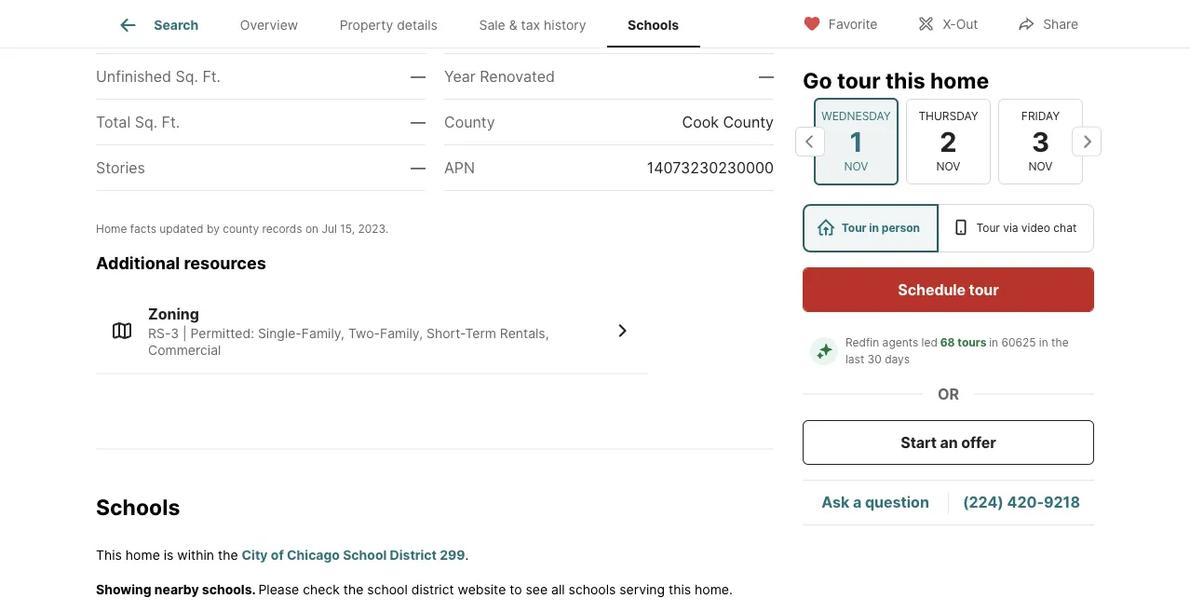 Task type: locate. For each thing, give the bounding box(es) containing it.
please
[[259, 582, 299, 598]]

1 vertical spatial ft.
[[203, 67, 221, 85]]

3 inside friday 3 nov
[[1032, 125, 1050, 158]]

1 year from the top
[[444, 21, 476, 40]]

schools tab
[[607, 3, 700, 48]]

0 vertical spatial schools
[[628, 17, 679, 33]]

0 horizontal spatial .
[[386, 222, 389, 236]]

68
[[941, 336, 956, 349]]

tour inside button
[[970, 280, 1000, 299]]

1 vertical spatial this
[[669, 582, 692, 598]]

2 tour from the left
[[977, 221, 1001, 235]]

tour for go
[[838, 67, 881, 93]]

in right 60625
[[1040, 336, 1049, 349]]

0 vertical spatial sq.
[[159, 21, 182, 40]]

family, left two- at the left bottom of page
[[302, 326, 345, 342]]

ft. down unfinished sq. ft.
[[162, 113, 180, 131]]

1 horizontal spatial in
[[990, 336, 999, 349]]

list box containing tour in person
[[803, 204, 1095, 253]]

in inside option
[[870, 221, 880, 235]]

last
[[846, 353, 865, 366]]

see
[[526, 582, 548, 598]]

ask a question link
[[822, 493, 930, 512]]

schools inside tab
[[628, 17, 679, 33]]

of
[[271, 547, 284, 563]]

nov
[[845, 160, 869, 173], [937, 160, 961, 173], [1029, 160, 1053, 173]]

1 horizontal spatial tour
[[977, 221, 1001, 235]]

3 inside zoning rs-3 | permitted: single-family, two-family, short-term rentals, commercial
[[171, 326, 179, 342]]

. right 15,
[[386, 222, 389, 236]]

list box
[[803, 204, 1095, 253]]

year left sale
[[444, 21, 476, 40]]

0 vertical spatial .
[[386, 222, 389, 236]]

1 horizontal spatial tour
[[970, 280, 1000, 299]]

home
[[931, 67, 990, 93], [126, 547, 160, 563]]

go
[[803, 67, 833, 93]]

1 vertical spatial the
[[218, 547, 238, 563]]

city of chicago school district 299 link
[[242, 547, 466, 563]]

3 down friday
[[1032, 125, 1050, 158]]

cook county
[[683, 113, 774, 131]]

rs-
[[148, 326, 171, 342]]

2 vertical spatial the
[[344, 582, 364, 598]]

420-
[[1008, 493, 1045, 512]]

city
[[242, 547, 268, 563]]

redfin
[[846, 336, 880, 349]]

tour up wednesday
[[838, 67, 881, 93]]

0 horizontal spatial in
[[870, 221, 880, 235]]

— for stories
[[411, 158, 426, 177]]

year renovated
[[444, 67, 555, 85]]

home
[[96, 222, 127, 236]]

— for finished sq. ft.
[[411, 21, 426, 40]]

0 horizontal spatial county
[[444, 113, 495, 131]]

check
[[303, 582, 340, 598]]

county right 'cook'
[[724, 113, 774, 131]]

2 horizontal spatial in
[[1040, 336, 1049, 349]]

renovated
[[480, 67, 555, 85]]

additional resources
[[96, 253, 266, 273]]

in right tours
[[990, 336, 999, 349]]

0 vertical spatial year
[[444, 21, 476, 40]]

nov inside friday 3 nov
[[1029, 160, 1053, 173]]

— for year renovated
[[759, 67, 774, 85]]

15,
[[340, 222, 355, 236]]

tour in person
[[842, 221, 921, 235]]

a
[[853, 493, 862, 512]]

|
[[183, 326, 187, 342]]

1 horizontal spatial .
[[466, 547, 469, 563]]

county
[[444, 113, 495, 131], [724, 113, 774, 131]]

1 horizontal spatial the
[[344, 582, 364, 598]]

commercial
[[148, 342, 221, 358]]

schools up this
[[96, 494, 180, 520]]

2 vertical spatial sq.
[[135, 113, 158, 131]]

all
[[552, 582, 565, 598]]

this up thursday
[[886, 67, 926, 93]]

sq. right finished
[[159, 21, 182, 40]]

nov inside thursday 2 nov
[[937, 160, 961, 173]]

school
[[343, 547, 387, 563]]

30
[[868, 353, 882, 366]]

offer
[[962, 433, 997, 451]]

0 horizontal spatial this
[[669, 582, 692, 598]]

question
[[866, 493, 930, 512]]

year for year built
[[444, 21, 476, 40]]

0 vertical spatial tour
[[838, 67, 881, 93]]

records
[[262, 222, 302, 236]]

0 horizontal spatial 3
[[171, 326, 179, 342]]

sq. right the total
[[135, 113, 158, 131]]

3 nov from the left
[[1029, 160, 1053, 173]]

3 left the |
[[171, 326, 179, 342]]

1 horizontal spatial nov
[[937, 160, 961, 173]]

updated
[[160, 222, 204, 236]]

this
[[886, 67, 926, 93], [669, 582, 692, 598]]

tour via video chat
[[977, 221, 1077, 235]]

299
[[440, 547, 466, 563]]

1 vertical spatial 3
[[171, 326, 179, 342]]

agents
[[883, 336, 919, 349]]

start
[[901, 433, 937, 451]]

1 nov from the left
[[845, 160, 869, 173]]

tab list
[[96, 0, 715, 48]]

tour left via
[[977, 221, 1001, 235]]

total
[[96, 113, 131, 131]]

the right check
[[344, 582, 364, 598]]

nov down 2
[[937, 160, 961, 173]]

1 vertical spatial tour
[[970, 280, 1000, 299]]

2 year from the top
[[444, 67, 476, 85]]

ft. down finished sq. ft. on the top
[[203, 67, 221, 85]]

home up thursday
[[931, 67, 990, 93]]

tour right schedule on the top right of the page
[[970, 280, 1000, 299]]

0 vertical spatial 3
[[1032, 125, 1050, 158]]

year for year renovated
[[444, 67, 476, 85]]

two-
[[348, 326, 380, 342]]

2 nov from the left
[[937, 160, 961, 173]]

website
[[458, 582, 506, 598]]

in left person
[[870, 221, 880, 235]]

rentals,
[[500, 326, 549, 342]]

0 horizontal spatial home
[[126, 547, 160, 563]]

0 horizontal spatial family,
[[302, 326, 345, 342]]

ask
[[822, 493, 850, 512]]

1 vertical spatial schools
[[96, 494, 180, 520]]

year down year built
[[444, 67, 476, 85]]

x-out
[[943, 16, 979, 32]]

9218
[[1045, 493, 1081, 512]]

2 vertical spatial ft.
[[162, 113, 180, 131]]

1 horizontal spatial family,
[[380, 326, 423, 342]]

1 horizontal spatial schools
[[628, 17, 679, 33]]

ft. up unfinished sq. ft.
[[186, 21, 204, 40]]

1 vertical spatial year
[[444, 67, 476, 85]]

sq. for total
[[135, 113, 158, 131]]

share
[[1044, 16, 1079, 32]]

1 vertical spatial home
[[126, 547, 160, 563]]

year built
[[444, 21, 511, 40]]

county up apn
[[444, 113, 495, 131]]

1 horizontal spatial 3
[[1032, 125, 1050, 158]]

friday
[[1022, 109, 1061, 123]]

0 vertical spatial ft.
[[186, 21, 204, 40]]

this left home.
[[669, 582, 692, 598]]

.
[[386, 222, 389, 236], [466, 547, 469, 563]]

chat
[[1054, 221, 1077, 235]]

family,
[[302, 326, 345, 342], [380, 326, 423, 342]]

tour left person
[[842, 221, 867, 235]]

nov down friday
[[1029, 160, 1053, 173]]

1 vertical spatial sq.
[[176, 67, 198, 85]]

0 horizontal spatial tour
[[842, 221, 867, 235]]

serving
[[620, 582, 665, 598]]

2 horizontal spatial nov
[[1029, 160, 1053, 173]]

tour for tour via video chat
[[977, 221, 1001, 235]]

. up "website" on the bottom left of the page
[[466, 547, 469, 563]]

video
[[1022, 221, 1051, 235]]

1 horizontal spatial home
[[931, 67, 990, 93]]

0 vertical spatial the
[[1052, 336, 1069, 349]]

an
[[941, 433, 959, 451]]

schedule tour button
[[803, 267, 1095, 312]]

the left city
[[218, 547, 238, 563]]

year
[[444, 21, 476, 40], [444, 67, 476, 85]]

in
[[870, 221, 880, 235], [990, 336, 999, 349], [1040, 336, 1049, 349]]

(224) 420-9218 link
[[964, 493, 1081, 512]]

tour
[[842, 221, 867, 235], [977, 221, 1001, 235]]

1 horizontal spatial county
[[724, 113, 774, 131]]

the
[[1052, 336, 1069, 349], [218, 547, 238, 563], [344, 582, 364, 598]]

zoning
[[148, 305, 199, 323]]

property
[[340, 17, 393, 33]]

None button
[[814, 98, 899, 185], [907, 99, 991, 185], [999, 99, 1084, 185], [814, 98, 899, 185], [907, 99, 991, 185], [999, 99, 1084, 185]]

schools right history
[[628, 17, 679, 33]]

favorite button
[[787, 4, 894, 42]]

0 horizontal spatial nov
[[845, 160, 869, 173]]

0 vertical spatial this
[[886, 67, 926, 93]]

schools
[[569, 582, 616, 598]]

home left is
[[126, 547, 160, 563]]

ft.
[[186, 21, 204, 40], [203, 67, 221, 85], [162, 113, 180, 131]]

— for total sq. ft.
[[411, 113, 426, 131]]

cook
[[683, 113, 719, 131]]

home facts updated by county records on jul 15, 2023 .
[[96, 222, 389, 236]]

sq. down the 'search'
[[176, 67, 198, 85]]

3
[[1032, 125, 1050, 158], [171, 326, 179, 342]]

family, left short-
[[380, 326, 423, 342]]

nov down 1
[[845, 160, 869, 173]]

ft. for unfinished sq. ft.
[[203, 67, 221, 85]]

via
[[1004, 221, 1019, 235]]

0 horizontal spatial the
[[218, 547, 238, 563]]

nov inside wednesday 1 nov
[[845, 160, 869, 173]]

overview tab
[[219, 3, 319, 48]]

the right 60625
[[1052, 336, 1069, 349]]

0 horizontal spatial tour
[[838, 67, 881, 93]]

2 horizontal spatial the
[[1052, 336, 1069, 349]]

tours
[[958, 336, 987, 349]]

sq.
[[159, 21, 182, 40], [176, 67, 198, 85], [135, 113, 158, 131]]

schools.
[[202, 582, 256, 598]]

1 tour from the left
[[842, 221, 867, 235]]



Task type: describe. For each thing, give the bounding box(es) containing it.
go tour this home
[[803, 67, 990, 93]]

facts
[[130, 222, 157, 236]]

jul
[[322, 222, 337, 236]]

60625
[[1002, 336, 1037, 349]]

built
[[480, 21, 511, 40]]

tour via video chat option
[[939, 204, 1095, 253]]

thursday 2 nov
[[919, 109, 979, 173]]

ft. for finished sq. ft.
[[186, 21, 204, 40]]

home.
[[695, 582, 733, 598]]

district
[[412, 582, 454, 598]]

property details tab
[[319, 3, 459, 48]]

additional
[[96, 253, 180, 273]]

next image
[[1073, 127, 1102, 156]]

person
[[882, 221, 921, 235]]

wednesday
[[822, 109, 892, 123]]

property details
[[340, 17, 438, 33]]

1 family, from the left
[[302, 326, 345, 342]]

led
[[922, 336, 938, 349]]

tour in person option
[[803, 204, 939, 253]]

sq. for unfinished
[[176, 67, 198, 85]]

friday 3 nov
[[1022, 109, 1061, 173]]

sale & tax history tab
[[459, 3, 607, 48]]

is
[[164, 547, 174, 563]]

0 horizontal spatial schools
[[96, 494, 180, 520]]

showing nearby schools. please check the school district website to see all schools serving this home.
[[96, 582, 733, 598]]

x-out button
[[901, 4, 995, 42]]

to
[[510, 582, 522, 598]]

14073230230000
[[647, 158, 774, 177]]

2
[[941, 125, 958, 158]]

this
[[96, 547, 122, 563]]

showing
[[96, 582, 152, 598]]

redfin agents led 68 tours in 60625
[[846, 336, 1037, 349]]

by
[[207, 222, 220, 236]]

nearby
[[155, 582, 199, 598]]

tour for tour in person
[[842, 221, 867, 235]]

or
[[938, 385, 960, 403]]

wednesday 1 nov
[[822, 109, 892, 173]]

thursday
[[919, 109, 979, 123]]

tour for schedule
[[970, 280, 1000, 299]]

previous image
[[796, 127, 826, 156]]

share button
[[1002, 4, 1095, 42]]

out
[[957, 16, 979, 32]]

this home is within the city of chicago school district 299 .
[[96, 547, 469, 563]]

nov for 1
[[845, 160, 869, 173]]

0 vertical spatial home
[[931, 67, 990, 93]]

x-
[[943, 16, 957, 32]]

1 horizontal spatial this
[[886, 67, 926, 93]]

finished
[[96, 21, 155, 40]]

total sq. ft.
[[96, 113, 180, 131]]

nov for 3
[[1029, 160, 1053, 173]]

the inside the 'in the last 30 days'
[[1052, 336, 1069, 349]]

schedule tour
[[899, 280, 1000, 299]]

unfinished sq. ft.
[[96, 67, 221, 85]]

2023
[[358, 222, 386, 236]]

school
[[367, 582, 408, 598]]

start an offer button
[[803, 420, 1095, 465]]

(224)
[[964, 493, 1004, 512]]

1 county from the left
[[444, 113, 495, 131]]

schedule
[[899, 280, 966, 299]]

finished sq. ft.
[[96, 21, 204, 40]]

sq. for finished
[[159, 21, 182, 40]]

2 family, from the left
[[380, 326, 423, 342]]

apn
[[444, 158, 475, 177]]

resources
[[184, 253, 266, 273]]

tax
[[521, 17, 541, 33]]

permitted:
[[191, 326, 254, 342]]

stories
[[96, 158, 145, 177]]

sale
[[479, 17, 506, 33]]

single-
[[258, 326, 302, 342]]

district
[[390, 547, 437, 563]]

nov for 2
[[937, 160, 961, 173]]

search
[[154, 17, 199, 33]]

1 vertical spatial .
[[466, 547, 469, 563]]

2 county from the left
[[724, 113, 774, 131]]

(224) 420-9218
[[964, 493, 1081, 512]]

— for unfinished sq. ft.
[[411, 67, 426, 85]]

&
[[509, 17, 518, 33]]

term
[[465, 326, 497, 342]]

in inside the 'in the last 30 days'
[[1040, 336, 1049, 349]]

tab list containing search
[[96, 0, 715, 48]]

days
[[885, 353, 910, 366]]

favorite
[[829, 16, 878, 32]]

sale & tax history
[[479, 17, 587, 33]]

ft. for total sq. ft.
[[162, 113, 180, 131]]

short-
[[427, 326, 465, 342]]

search link
[[117, 14, 199, 36]]

chicago
[[287, 547, 340, 563]]

start an offer
[[901, 433, 997, 451]]

details
[[397, 17, 438, 33]]



Task type: vqa. For each thing, say whether or not it's contained in the screenshot.
Feet
no



